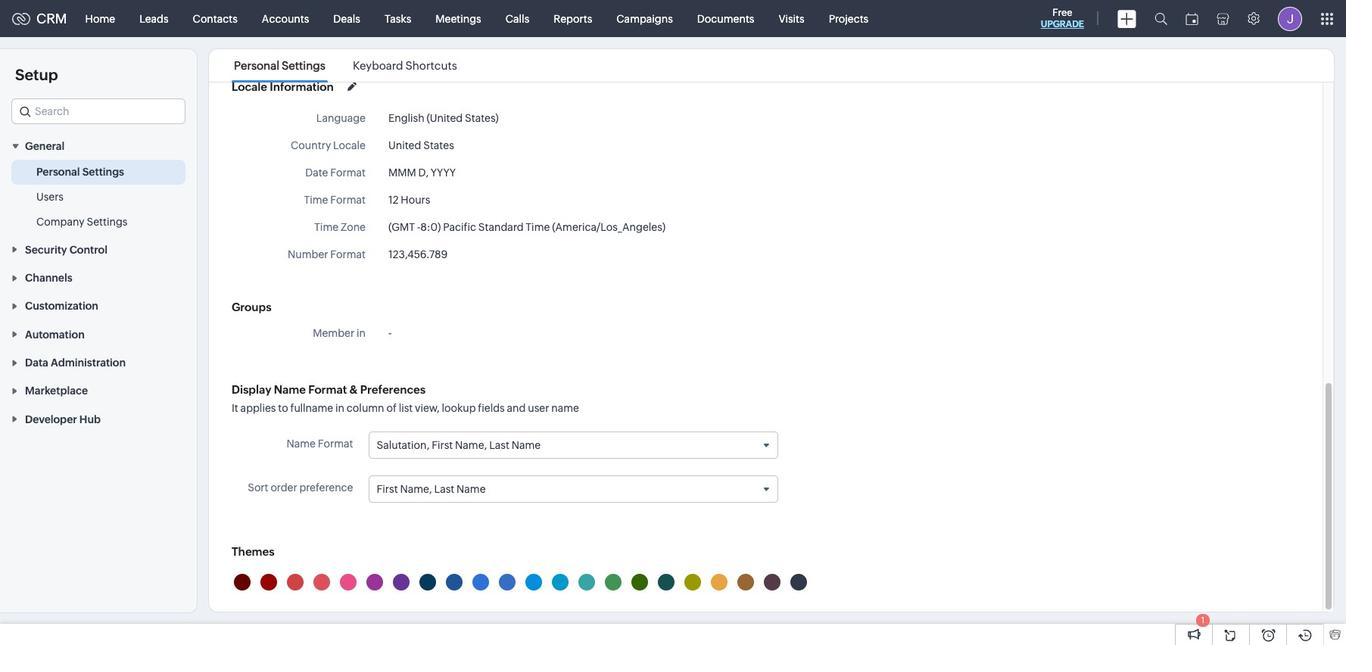 Task type: locate. For each thing, give the bounding box(es) containing it.
settings up information
[[282, 59, 326, 72]]

settings up security control 'dropdown button'
[[87, 216, 128, 228]]

projects
[[829, 12, 869, 25]]

sort order preference
[[248, 482, 353, 494]]

groups
[[232, 301, 272, 314]]

personal settings link inside general region
[[36, 165, 124, 180]]

search element
[[1146, 0, 1177, 37]]

0 vertical spatial in
[[357, 327, 366, 339]]

personal up users
[[36, 166, 80, 178]]

1 horizontal spatial personal
[[234, 59, 280, 72]]

zone
[[341, 221, 366, 233]]

meetings link
[[424, 0, 494, 37]]

first down salutation,
[[377, 483, 398, 496]]

format for name
[[318, 438, 353, 450]]

format for number
[[331, 248, 366, 261]]

Salutation, First Name, Last Name field
[[369, 433, 778, 458]]

time format
[[304, 194, 366, 206]]

1 vertical spatial name,
[[400, 483, 432, 496]]

visits
[[779, 12, 805, 25]]

locale left information
[[232, 80, 267, 93]]

security control button
[[0, 235, 197, 263]]

-
[[417, 221, 421, 233], [389, 327, 392, 339]]

data
[[25, 357, 48, 369]]

1 horizontal spatial first
[[432, 439, 453, 451]]

accounts link
[[250, 0, 321, 37]]

1 vertical spatial in
[[336, 402, 345, 414]]

hours
[[401, 194, 431, 206]]

0 horizontal spatial first
[[377, 483, 398, 496]]

home link
[[73, 0, 127, 37]]

security
[[25, 244, 67, 256]]

campaigns link
[[605, 0, 685, 37]]

format for time
[[331, 194, 366, 206]]

first
[[432, 439, 453, 451], [377, 483, 398, 496]]

(america/los_angeles)
[[552, 221, 666, 233]]

Search text field
[[12, 99, 185, 123]]

personal settings link
[[232, 59, 328, 72], [36, 165, 124, 180]]

customization button
[[0, 292, 197, 320]]

personal settings
[[234, 59, 326, 72], [36, 166, 124, 178]]

locale
[[232, 80, 267, 93], [333, 139, 366, 152]]

states)
[[465, 112, 499, 124]]

0 horizontal spatial personal settings
[[36, 166, 124, 178]]

data administration
[[25, 357, 126, 369]]

1 vertical spatial personal
[[36, 166, 80, 178]]

0 horizontal spatial last
[[434, 483, 455, 496]]

last down the 'salutation, first name, last name'
[[434, 483, 455, 496]]

company settings link
[[36, 215, 128, 230]]

123,456.789
[[389, 248, 448, 261]]

0 horizontal spatial locale
[[232, 80, 267, 93]]

last
[[490, 439, 510, 451], [434, 483, 455, 496]]

name up to
[[274, 383, 306, 396]]

0 horizontal spatial -
[[389, 327, 392, 339]]

name, down salutation,
[[400, 483, 432, 496]]

First Name, Last Name field
[[369, 477, 778, 503]]

themes
[[232, 546, 275, 559]]

of
[[387, 402, 397, 414]]

setup
[[15, 66, 58, 83]]

personal settings link up locale information on the top
[[232, 59, 328, 72]]

leads link
[[127, 0, 181, 37]]

1 vertical spatial locale
[[333, 139, 366, 152]]

personal settings link down "general" dropdown button
[[36, 165, 124, 180]]

2 vertical spatial settings
[[87, 216, 128, 228]]

information
[[270, 80, 334, 93]]

settings down "general" dropdown button
[[82, 166, 124, 178]]

0 vertical spatial personal
[[234, 59, 280, 72]]

1 horizontal spatial locale
[[333, 139, 366, 152]]

upgrade
[[1041, 19, 1085, 30]]

automation
[[25, 329, 85, 341]]

format for date
[[331, 167, 366, 179]]

1 horizontal spatial last
[[490, 439, 510, 451]]

united
[[389, 139, 421, 152]]

name
[[552, 402, 579, 414]]

first right salutation,
[[432, 439, 453, 451]]

applies
[[241, 402, 276, 414]]

1 horizontal spatial name,
[[455, 439, 487, 451]]

general button
[[0, 132, 197, 160]]

format up time format
[[331, 167, 366, 179]]

name down fullname
[[287, 438, 316, 450]]

company
[[36, 216, 85, 228]]

name,
[[455, 439, 487, 451], [400, 483, 432, 496]]

keyboard shortcuts
[[353, 59, 457, 72]]

0 horizontal spatial in
[[336, 402, 345, 414]]

accounts
[[262, 12, 309, 25]]

last down fields
[[490, 439, 510, 451]]

time zone
[[314, 221, 366, 233]]

1 vertical spatial -
[[389, 327, 392, 339]]

format down zone
[[331, 248, 366, 261]]

0 vertical spatial personal settings link
[[232, 59, 328, 72]]

in right member
[[357, 327, 366, 339]]

0 horizontal spatial name,
[[400, 483, 432, 496]]

time down date
[[304, 194, 328, 206]]

- right member in
[[389, 327, 392, 339]]

name format
[[287, 438, 353, 450]]

1 vertical spatial first
[[377, 483, 398, 496]]

profile image
[[1279, 6, 1303, 31]]

0 vertical spatial -
[[417, 221, 421, 233]]

english (united states)
[[389, 112, 499, 124]]

personal settings up locale information on the top
[[234, 59, 326, 72]]

0 vertical spatial first
[[432, 439, 453, 451]]

locale down "language"
[[333, 139, 366, 152]]

0 vertical spatial name,
[[455, 439, 487, 451]]

and
[[507, 402, 526, 414]]

(gmt
[[389, 221, 415, 233]]

time left zone
[[314, 221, 339, 233]]

hub
[[79, 413, 101, 426]]

1 vertical spatial personal settings
[[36, 166, 124, 178]]

0 vertical spatial settings
[[282, 59, 326, 72]]

locale information
[[232, 80, 334, 93]]

1 vertical spatial personal settings link
[[36, 165, 124, 180]]

developer hub button
[[0, 405, 197, 433]]

personal settings down "general" dropdown button
[[36, 166, 124, 178]]

contacts link
[[181, 0, 250, 37]]

0 vertical spatial personal settings
[[234, 59, 326, 72]]

name, down lookup
[[455, 439, 487, 451]]

personal
[[234, 59, 280, 72], [36, 166, 80, 178]]

in left column
[[336, 402, 345, 414]]

deals
[[334, 12, 361, 25]]

in
[[357, 327, 366, 339], [336, 402, 345, 414]]

0 horizontal spatial personal settings link
[[36, 165, 124, 180]]

- right the (gmt
[[417, 221, 421, 233]]

control
[[69, 244, 108, 256]]

personal up locale information on the top
[[234, 59, 280, 72]]

format up fullname
[[309, 383, 347, 396]]

settings
[[282, 59, 326, 72], [82, 166, 124, 178], [87, 216, 128, 228]]

country locale
[[291, 139, 366, 152]]

format down fullname
[[318, 438, 353, 450]]

lookup
[[442, 402, 476, 414]]

search image
[[1155, 12, 1168, 25]]

format up zone
[[331, 194, 366, 206]]

None field
[[11, 98, 186, 124]]

list
[[220, 49, 471, 82]]

fields
[[478, 402, 505, 414]]

country
[[291, 139, 331, 152]]

1 horizontal spatial -
[[417, 221, 421, 233]]

1 vertical spatial settings
[[82, 166, 124, 178]]

8:0)
[[421, 221, 441, 233]]

0 horizontal spatial personal
[[36, 166, 80, 178]]

0 vertical spatial last
[[490, 439, 510, 451]]

logo image
[[12, 12, 30, 25]]

1 horizontal spatial personal settings link
[[232, 59, 328, 72]]



Task type: vqa. For each thing, say whether or not it's contained in the screenshot.
Installed
no



Task type: describe. For each thing, give the bounding box(es) containing it.
crm
[[36, 11, 67, 27]]

first name, last name
[[377, 483, 486, 496]]

users link
[[36, 190, 64, 205]]

date format
[[305, 167, 366, 179]]

1
[[1202, 616, 1205, 625]]

time right the 'standard'
[[526, 221, 550, 233]]

personal settings link for the users link
[[36, 165, 124, 180]]

preference
[[300, 482, 353, 494]]

list containing personal settings
[[220, 49, 471, 82]]

security control
[[25, 244, 108, 256]]

home
[[85, 12, 115, 25]]

create menu image
[[1118, 9, 1137, 28]]

preferences
[[360, 383, 426, 396]]

calls link
[[494, 0, 542, 37]]

display
[[232, 383, 272, 396]]

personal inside list
[[234, 59, 280, 72]]

fullname
[[291, 402, 333, 414]]

member
[[313, 327, 355, 339]]

name inside display name format & preferences it applies to fullname in column of list view, lookup fields and user name
[[274, 383, 306, 396]]

states
[[424, 139, 454, 152]]

customization
[[25, 300, 98, 312]]

format inside display name format & preferences it applies to fullname in column of list view, lookup fields and user name
[[309, 383, 347, 396]]

shortcuts
[[406, 59, 457, 72]]

1 horizontal spatial in
[[357, 327, 366, 339]]

keyboard shortcuts link
[[351, 59, 460, 72]]

marketplace button
[[0, 377, 197, 405]]

users
[[36, 191, 64, 203]]

reports link
[[542, 0, 605, 37]]

salutation,
[[377, 439, 430, 451]]

documents
[[698, 12, 755, 25]]

number
[[288, 248, 328, 261]]

d,
[[419, 167, 429, 179]]

pacific
[[443, 221, 477, 233]]

display name format & preferences it applies to fullname in column of list view, lookup fields and user name
[[232, 383, 579, 414]]

it
[[232, 402, 238, 414]]

general
[[25, 140, 65, 153]]

language
[[317, 112, 366, 124]]

0 vertical spatial locale
[[232, 80, 267, 93]]

(united
[[427, 112, 463, 124]]

personal inside general region
[[36, 166, 80, 178]]

12
[[389, 194, 399, 206]]

profile element
[[1270, 0, 1312, 37]]

personal settings link for the keyboard shortcuts 'link'
[[232, 59, 328, 72]]

name down and
[[512, 439, 541, 451]]

marketplace
[[25, 385, 88, 397]]

meetings
[[436, 12, 482, 25]]

visits link
[[767, 0, 817, 37]]

to
[[278, 402, 288, 414]]

name, inside salutation, first name, last name field
[[455, 439, 487, 451]]

projects link
[[817, 0, 881, 37]]

channels
[[25, 272, 72, 284]]

personal settings inside general region
[[36, 166, 124, 178]]

united states
[[389, 139, 454, 152]]

crm link
[[12, 11, 67, 27]]

leads
[[139, 12, 169, 25]]

12 hours
[[389, 194, 431, 206]]

create menu element
[[1109, 0, 1146, 37]]

view,
[[415, 402, 440, 414]]

tasks link
[[373, 0, 424, 37]]

keyboard
[[353, 59, 403, 72]]

1 vertical spatial last
[[434, 483, 455, 496]]

free
[[1053, 7, 1073, 18]]

settings for company settings link
[[87, 216, 128, 228]]

time for time format
[[304, 194, 328, 206]]

calls
[[506, 12, 530, 25]]

name, inside first name, last name field
[[400, 483, 432, 496]]

data administration button
[[0, 348, 197, 377]]

standard
[[479, 221, 524, 233]]

developer hub
[[25, 413, 101, 426]]

developer
[[25, 413, 77, 426]]

free upgrade
[[1041, 7, 1085, 30]]

1 horizontal spatial personal settings
[[234, 59, 326, 72]]

list
[[399, 402, 413, 414]]

english
[[389, 112, 425, 124]]

mmm d, yyyy
[[389, 167, 456, 179]]

deals link
[[321, 0, 373, 37]]

(gmt -8:0) pacific standard time (america/los_angeles)
[[389, 221, 666, 233]]

yyyy
[[431, 167, 456, 179]]

name down the 'salutation, first name, last name'
[[457, 483, 486, 496]]

mmm
[[389, 167, 416, 179]]

column
[[347, 402, 385, 414]]

settings for personal settings link within general region
[[82, 166, 124, 178]]

company settings
[[36, 216, 128, 228]]

&
[[350, 383, 358, 396]]

user
[[528, 402, 550, 414]]

automation button
[[0, 320, 197, 348]]

time for time zone
[[314, 221, 339, 233]]

salutation, first name, last name
[[377, 439, 541, 451]]

calendar image
[[1186, 12, 1199, 25]]

date
[[305, 167, 328, 179]]

number format
[[288, 248, 366, 261]]

member in
[[313, 327, 366, 339]]

in inside display name format & preferences it applies to fullname in column of list view, lookup fields and user name
[[336, 402, 345, 414]]

campaigns
[[617, 12, 673, 25]]

channels button
[[0, 263, 197, 292]]

general region
[[0, 160, 197, 235]]



